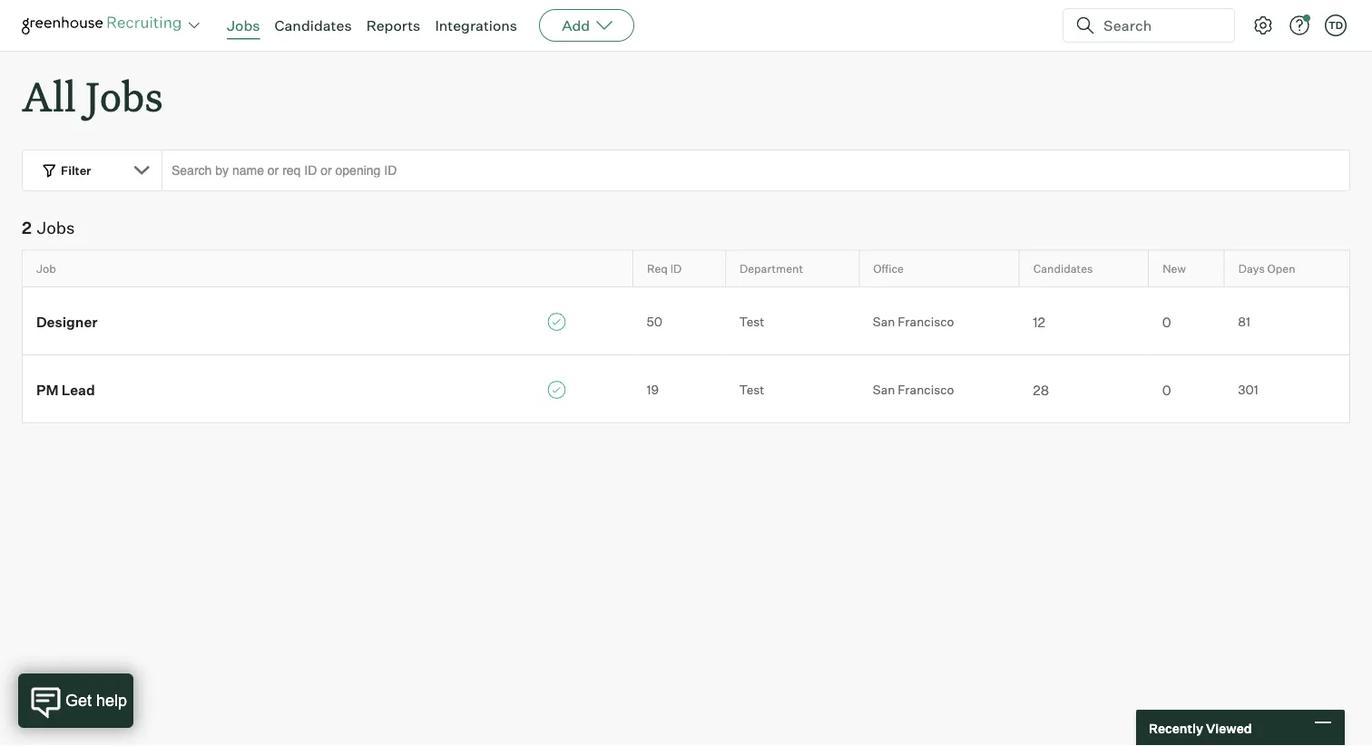 Task type: vqa. For each thing, say whether or not it's contained in the screenshot.
PM Lead
yes



Task type: locate. For each thing, give the bounding box(es) containing it.
jobs for 2 jobs
[[37, 218, 75, 238]]

Search by name or req ID or opening ID text field
[[162, 150, 1351, 192]]

1 vertical spatial test
[[739, 382, 765, 398]]

pm lead link
[[23, 379, 633, 400]]

recently
[[1149, 721, 1204, 737]]

28
[[1033, 382, 1049, 398]]

all
[[22, 69, 76, 123]]

candidates
[[275, 16, 352, 34], [1034, 262, 1093, 276]]

1 vertical spatial san
[[873, 382, 895, 398]]

francisco
[[898, 314, 954, 330], [898, 382, 954, 398]]

2 san from the top
[[873, 382, 895, 398]]

integrations
[[435, 16, 517, 34]]

req id
[[647, 262, 682, 276]]

viewed
[[1206, 721, 1252, 737]]

1 vertical spatial jobs
[[85, 69, 163, 123]]

jobs right switch applications element
[[227, 16, 260, 34]]

2 horizontal spatial jobs
[[227, 16, 260, 34]]

designer
[[36, 313, 98, 331]]

0 horizontal spatial jobs
[[37, 218, 75, 238]]

san
[[873, 314, 895, 330], [873, 382, 895, 398]]

2 0 link from the top
[[1149, 380, 1225, 399]]

san francisco
[[873, 314, 954, 330], [873, 382, 954, 398]]

50
[[647, 314, 663, 330]]

recently viewed
[[1149, 721, 1252, 737]]

0 vertical spatial san
[[873, 314, 895, 330]]

jobs link
[[227, 16, 260, 34]]

1 francisco from the top
[[898, 314, 954, 330]]

configure image
[[1253, 15, 1274, 36]]

0 link left 301
[[1149, 380, 1225, 399]]

1 horizontal spatial candidates
[[1034, 262, 1093, 276]]

new
[[1163, 262, 1186, 276]]

1 test from the top
[[739, 314, 765, 330]]

0 vertical spatial 0
[[1162, 314, 1171, 330]]

test for designer
[[739, 314, 765, 330]]

1 vertical spatial candidates
[[1034, 262, 1093, 276]]

2 0 from the top
[[1162, 382, 1171, 398]]

0 link down new
[[1149, 312, 1225, 331]]

2 francisco from the top
[[898, 382, 954, 398]]

jobs right all in the left top of the page
[[85, 69, 163, 123]]

0
[[1162, 314, 1171, 330], [1162, 382, 1171, 398]]

francisco for designer
[[898, 314, 954, 330]]

1 vertical spatial 0 link
[[1149, 380, 1225, 399]]

1 0 from the top
[[1162, 314, 1171, 330]]

12
[[1033, 314, 1046, 330]]

open
[[1267, 262, 1296, 276]]

2
[[22, 218, 32, 238]]

2 vertical spatial jobs
[[37, 218, 75, 238]]

integrations link
[[435, 16, 517, 34]]

req
[[647, 262, 668, 276]]

san for pm lead
[[873, 382, 895, 398]]

0 horizontal spatial candidates
[[275, 16, 352, 34]]

1 vertical spatial 0
[[1162, 382, 1171, 398]]

0 down new
[[1162, 314, 1171, 330]]

1 0 link from the top
[[1149, 312, 1225, 331]]

1 horizontal spatial jobs
[[85, 69, 163, 123]]

1 vertical spatial san francisco
[[873, 382, 954, 398]]

1 san francisco from the top
[[873, 314, 954, 330]]

0 vertical spatial francisco
[[898, 314, 954, 330]]

301
[[1238, 382, 1259, 398]]

0 link for pm lead
[[1149, 380, 1225, 399]]

designer link
[[23, 311, 633, 332]]

pm lead
[[36, 381, 95, 399]]

0 vertical spatial candidates
[[275, 16, 352, 34]]

switch applications element
[[183, 15, 205, 36]]

san for designer
[[873, 314, 895, 330]]

2 san francisco from the top
[[873, 382, 954, 398]]

0 for pm lead
[[1162, 382, 1171, 398]]

12 link
[[1019, 312, 1149, 331]]

jobs right 2
[[37, 218, 75, 238]]

2 test from the top
[[739, 382, 765, 398]]

lead
[[62, 381, 95, 399]]

pm
[[36, 381, 59, 399]]

1 san from the top
[[873, 314, 895, 330]]

test for pm lead
[[739, 382, 765, 398]]

0 vertical spatial 0 link
[[1149, 312, 1225, 331]]

1 vertical spatial francisco
[[898, 382, 954, 398]]

test
[[739, 314, 765, 330], [739, 382, 765, 398]]

0 vertical spatial test
[[739, 314, 765, 330]]

candidates up 12 link
[[1034, 262, 1093, 276]]

0 left 301
[[1162, 382, 1171, 398]]

candidates right jobs 'link'
[[275, 16, 352, 34]]

0 vertical spatial san francisco
[[873, 314, 954, 330]]

0 link
[[1149, 312, 1225, 331], [1149, 380, 1225, 399]]

81
[[1238, 314, 1251, 330]]

jobs
[[227, 16, 260, 34], [85, 69, 163, 123], [37, 218, 75, 238]]

td button
[[1321, 11, 1351, 40]]



Task type: describe. For each thing, give the bounding box(es) containing it.
candidates link
[[275, 16, 352, 34]]

reports
[[366, 16, 421, 34]]

28 link
[[1019, 380, 1149, 399]]

days open
[[1239, 262, 1296, 276]]

Top navigation search text field
[[1096, 7, 1223, 44]]

19
[[647, 382, 659, 398]]

filter
[[61, 163, 91, 178]]

all jobs
[[22, 69, 163, 123]]

add
[[562, 16, 590, 34]]

job
[[36, 262, 56, 276]]

reports link
[[366, 16, 421, 34]]

0 link for designer
[[1149, 312, 1225, 331]]

0 vertical spatial jobs
[[227, 16, 260, 34]]

days
[[1239, 262, 1265, 276]]

jobs for all jobs
[[85, 69, 163, 123]]

san francisco for designer
[[873, 314, 954, 330]]

0 for designer
[[1162, 314, 1171, 330]]

add button
[[539, 9, 635, 42]]

department
[[740, 262, 803, 276]]

td
[[1329, 19, 1343, 31]]

id
[[670, 262, 682, 276]]

san francisco for pm lead
[[873, 382, 954, 398]]

francisco for pm lead
[[898, 382, 954, 398]]

switch applications image
[[187, 16, 201, 34]]

2 jobs
[[22, 218, 75, 238]]

td button
[[1325, 15, 1347, 36]]

office
[[873, 262, 904, 276]]



